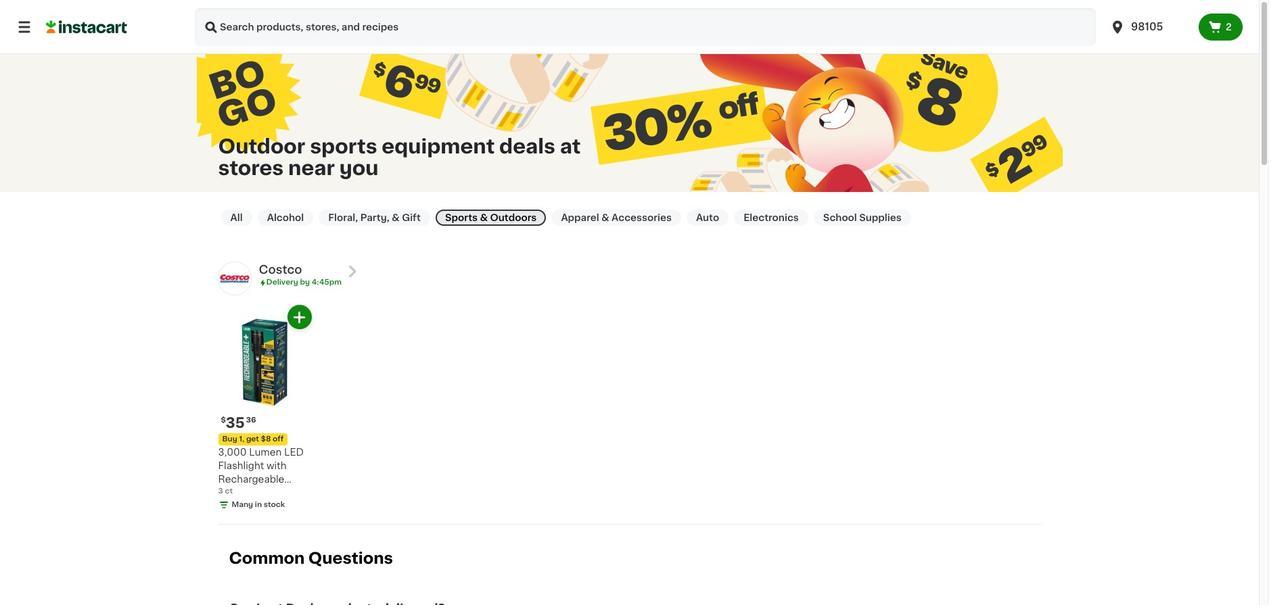 Task type: vqa. For each thing, say whether or not it's contained in the screenshot.
4:45pm
yes



Task type: describe. For each thing, give the bounding box(es) containing it.
36
[[246, 417, 256, 424]]

party,
[[360, 213, 389, 223]]

questions
[[308, 552, 393, 567]]

Search field
[[195, 8, 1096, 46]]

deals
[[499, 136, 555, 156]]

electronics
[[744, 213, 799, 223]]

98105 button
[[1110, 8, 1191, 46]]

costco image
[[218, 263, 251, 295]]

alcohol link
[[258, 210, 313, 226]]

buy
[[222, 436, 237, 443]]

get
[[246, 436, 259, 443]]

common questions
[[229, 552, 393, 567]]

by
[[300, 279, 310, 286]]

& for apparel & accessories
[[601, 213, 609, 223]]

& for sports & outdoors
[[480, 213, 488, 223]]

gift
[[402, 213, 421, 223]]

3,000 lumen led flashlight with rechargeable batteries
[[218, 448, 304, 498]]

delivery
[[266, 279, 298, 286]]

apparel & accessories
[[561, 213, 672, 223]]

sports
[[445, 213, 478, 223]]

$
[[221, 417, 226, 424]]

98105 button
[[1101, 8, 1199, 46]]

product group
[[218, 305, 312, 511]]

& inside 'link'
[[392, 213, 400, 223]]

outdoors
[[490, 213, 537, 223]]

outdoor sports equipment deals at stores near you main content
[[0, 0, 1259, 606]]

sports
[[310, 136, 377, 156]]

costco
[[259, 265, 302, 275]]

stock
[[264, 502, 285, 509]]

supplies
[[859, 213, 902, 223]]

35
[[226, 416, 245, 431]]

led
[[284, 448, 304, 458]]

4:45pm
[[312, 279, 342, 286]]

apparel & accessories link
[[552, 210, 681, 226]]

all
[[230, 213, 243, 223]]

flashlight
[[218, 462, 264, 471]]

outdoor sports equipment deals at stores near you
[[218, 136, 581, 178]]

floral, party, & gift link
[[319, 210, 430, 226]]

many
[[232, 502, 253, 509]]

you
[[339, 158, 379, 178]]

item carousel region
[[199, 305, 1041, 519]]

many in stock
[[232, 502, 285, 509]]

at
[[560, 136, 581, 156]]

floral, party, & gift
[[328, 213, 421, 223]]

2
[[1226, 22, 1232, 32]]

2 button
[[1199, 14, 1243, 41]]

school supplies
[[823, 213, 902, 223]]



Task type: locate. For each thing, give the bounding box(es) containing it.
sports & outdoors
[[445, 213, 537, 223]]

1 & from the left
[[392, 213, 400, 223]]

1,
[[239, 436, 244, 443]]

auto
[[696, 213, 719, 223]]

school
[[823, 213, 857, 223]]

1 horizontal spatial &
[[480, 213, 488, 223]]

batteries
[[218, 489, 261, 498]]

with
[[267, 462, 287, 471]]

$ 35 36
[[221, 416, 256, 431]]

floral,
[[328, 213, 358, 223]]

all link
[[221, 210, 252, 226]]

buy 1, get $8 off
[[222, 436, 284, 443]]

alcohol
[[267, 213, 304, 223]]

school supplies link
[[814, 210, 911, 226]]

stores
[[218, 158, 284, 178]]

& right apparel
[[601, 213, 609, 223]]

equipment
[[382, 136, 495, 156]]

3
[[218, 488, 223, 496]]

98105
[[1131, 22, 1163, 32]]

common
[[229, 552, 305, 567]]

sports & outdoors link
[[436, 210, 546, 226]]

&
[[392, 213, 400, 223], [480, 213, 488, 223], [601, 213, 609, 223]]

near
[[288, 158, 335, 178]]

in
[[255, 502, 262, 509]]

0 horizontal spatial &
[[392, 213, 400, 223]]

electronics link
[[734, 210, 808, 226]]

delivery by 4:45pm
[[266, 279, 342, 286]]

lumen
[[249, 448, 282, 458]]

apparel
[[561, 213, 599, 223]]

add image
[[291, 309, 308, 326]]

2 & from the left
[[480, 213, 488, 223]]

ct
[[225, 488, 233, 496]]

3,000
[[218, 448, 247, 458]]

None search field
[[195, 8, 1096, 46]]

outdoor
[[218, 136, 305, 156]]

3 & from the left
[[601, 213, 609, 223]]

2 horizontal spatial &
[[601, 213, 609, 223]]

rechargeable
[[218, 475, 284, 485]]

& right sports in the top of the page
[[480, 213, 488, 223]]

$8
[[261, 436, 271, 443]]

instacart logo image
[[46, 19, 127, 35]]

auto link
[[687, 210, 729, 226]]

off
[[273, 436, 284, 443]]

& left gift
[[392, 213, 400, 223]]

3 ct
[[218, 488, 233, 496]]

accessories
[[612, 213, 672, 223]]



